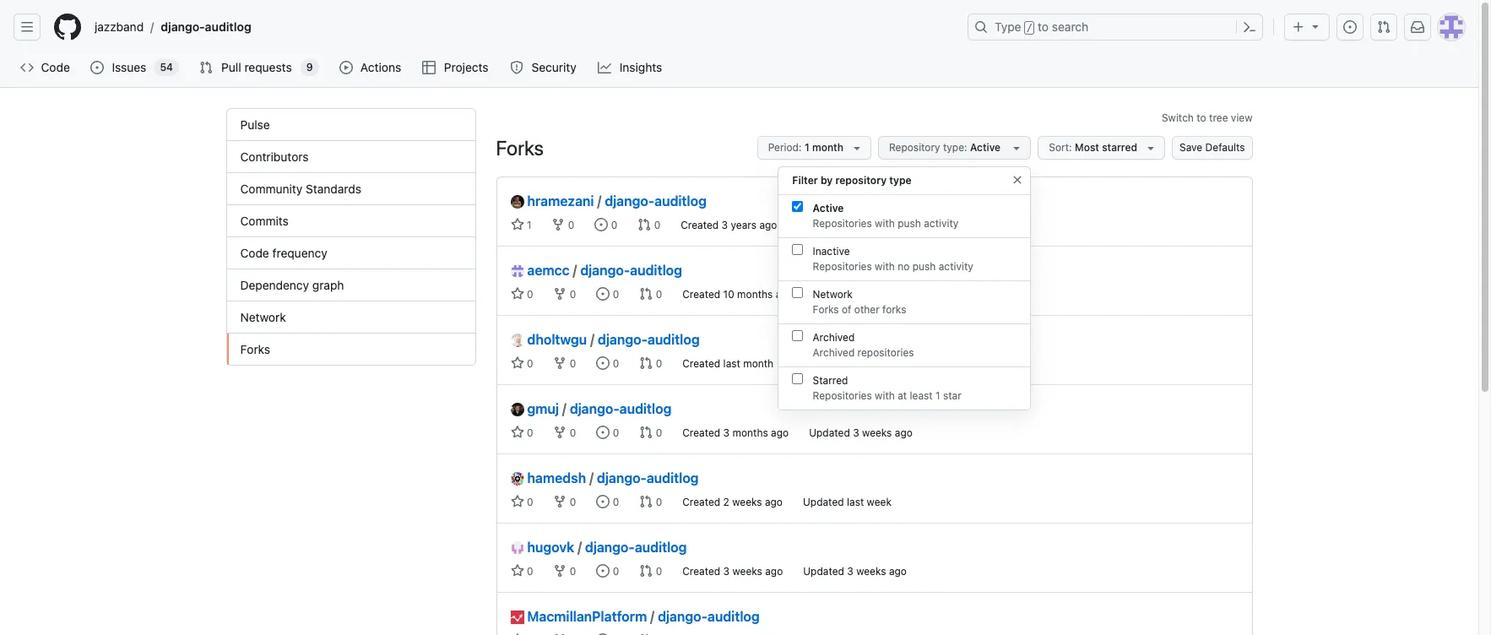 Task type: describe. For each thing, give the bounding box(es) containing it.
1 horizontal spatial forks
[[496, 136, 544, 160]]

pulse link
[[227, 109, 475, 141]]

command palette image
[[1243, 20, 1257, 34]]

dholtwgu link
[[511, 329, 587, 350]]

created 3 years ago
[[681, 219, 777, 231]]

switch to tree view
[[1162, 112, 1253, 124]]

with for push
[[875, 217, 895, 230]]

insights link
[[591, 55, 671, 80]]

1 horizontal spatial triangle down image
[[1309, 19, 1323, 33]]

hugovk
[[527, 540, 575, 555]]

issue opened image for gmuj
[[597, 426, 610, 439]]

filter
[[793, 174, 818, 187]]

auditlog for dholtwgu
[[648, 332, 700, 347]]

repo forked image for aemcc
[[554, 287, 567, 301]]

starred repositories with at least 1 star
[[813, 374, 962, 402]]

type:
[[944, 141, 968, 154]]

hamedsh link
[[511, 468, 586, 488]]

switch
[[1162, 112, 1194, 124]]

/ inside type / to search
[[1027, 22, 1033, 34]]

updated up of
[[814, 288, 858, 301]]

month for updated last month
[[858, 357, 888, 370]]

table image
[[423, 61, 436, 74]]

contributors
[[240, 150, 309, 164]]

inactive repositories with no push activity
[[813, 245, 974, 273]]

code for code
[[41, 60, 70, 74]]

network forks of other forks
[[813, 288, 907, 316]]

macmillanplatform
[[527, 609, 647, 624]]

play image
[[339, 61, 353, 74]]

2 archived from the top
[[813, 346, 855, 359]]

created for dholtwgu
[[683, 357, 721, 370]]

save
[[1180, 141, 1203, 154]]

days
[[851, 219, 873, 231]]

/ django-auditlog for hugovk
[[578, 540, 687, 555]]

/ django-auditlog for dholtwgu
[[591, 332, 700, 347]]

gmuj
[[527, 401, 559, 416]]

auditlog for aemcc
[[630, 263, 682, 278]]

network for network
[[240, 310, 286, 324]]

other
[[855, 303, 880, 316]]

updated 2 days ago
[[798, 219, 894, 231]]

save defaults
[[1180, 141, 1246, 154]]

graph
[[312, 278, 344, 292]]

updated for hramezani
[[798, 219, 839, 231]]

3 for hramezani
[[722, 219, 728, 231]]

jazzband
[[95, 19, 144, 34]]

django- for dholtwgu
[[598, 332, 648, 347]]

homepage image
[[54, 14, 81, 41]]

active repositories with push activity
[[813, 202, 959, 230]]

commits
[[240, 214, 289, 228]]

code link
[[14, 55, 77, 80]]

0 horizontal spatial 1
[[524, 219, 532, 231]]

/ for hamedsh
[[590, 471, 594, 486]]

security link
[[503, 55, 585, 80]]

triangle down image for most starred
[[1145, 141, 1158, 155]]

period: 1 month
[[768, 141, 844, 154]]

forks inside "insights" element
[[240, 342, 270, 356]]

most
[[1075, 141, 1100, 154]]

defaults
[[1206, 141, 1246, 154]]

frequency
[[272, 246, 328, 260]]

at
[[898, 389, 907, 402]]

switch to tree view link
[[1162, 112, 1253, 124]]

community standards link
[[227, 173, 475, 205]]

created for aemcc
[[683, 288, 721, 301]]

auditlog for hamedsh
[[647, 471, 699, 486]]

repository
[[836, 174, 887, 187]]

close menu image
[[1011, 173, 1025, 187]]

type
[[890, 174, 912, 187]]

repositories for active
[[813, 217, 872, 230]]

/ django-auditlog for hamedsh
[[590, 471, 699, 486]]

inactive
[[813, 245, 850, 258]]

hamedsh
[[527, 471, 586, 486]]

auditlog for macmillanplatform
[[708, 609, 760, 624]]

django- for macmillanplatform
[[658, 609, 708, 624]]

insights
[[620, 60, 663, 74]]

django-auditlog link for hamedsh
[[597, 471, 699, 486]]

last for hamedsh
[[847, 496, 864, 509]]

0 horizontal spatial triangle down image
[[851, 141, 864, 155]]

archived archived repositories
[[813, 331, 914, 359]]

month for created last month
[[744, 357, 774, 370]]

django-auditlog link for gmuj
[[570, 401, 672, 416]]

/ for macmillanplatform
[[651, 609, 655, 624]]

ago right 10
[[776, 288, 794, 301]]

actions
[[361, 60, 401, 74]]

projects
[[444, 60, 489, 74]]

dholtwgu
[[527, 332, 587, 347]]

4 star image from the top
[[511, 634, 524, 635]]

starred
[[813, 374, 849, 387]]

code frequency link
[[227, 237, 475, 269]]

1 inside starred repositories with at least 1 star
[[936, 389, 941, 402]]

ago left updated last week
[[765, 496, 783, 509]]

ago down 'at'
[[895, 427, 913, 439]]

issues
[[112, 60, 146, 74]]

/ for dholtwgu
[[591, 332, 595, 347]]

network link
[[227, 302, 475, 334]]

issue opened image right the 1 link
[[595, 218, 609, 231]]

dependency
[[240, 278, 309, 292]]

issue opened image right plus icon
[[1344, 20, 1357, 34]]

by
[[821, 174, 833, 187]]

shield image
[[510, 61, 524, 74]]

code frequency
[[240, 246, 328, 260]]

star
[[944, 389, 962, 402]]

ago right days
[[876, 219, 894, 231]]

requests
[[245, 60, 292, 74]]

save defaults button
[[1173, 136, 1253, 160]]

/ for gmuj
[[563, 401, 567, 416]]

auditlog for hramezani
[[655, 193, 707, 209]]

sort: most starred
[[1049, 141, 1138, 154]]

week
[[867, 496, 892, 509]]

/ django-auditlog for aemcc
[[573, 263, 682, 278]]

menu containing active
[[779, 195, 1031, 411]]

issue opened image for aemcc
[[597, 287, 610, 301]]

community standards
[[240, 182, 362, 196]]

starred
[[1103, 141, 1138, 154]]

star image for hamedsh
[[511, 495, 524, 509]]

pull
[[221, 60, 241, 74]]

least
[[910, 389, 933, 402]]

jazzband / django-auditlog
[[95, 19, 251, 34]]

hugovk link
[[511, 537, 575, 558]]

period:
[[768, 141, 802, 154]]

@hugovk image
[[511, 541, 524, 555]]

pulse
[[240, 117, 270, 132]]

/ for hugovk
[[578, 540, 582, 555]]

0 vertical spatial to
[[1038, 19, 1049, 34]]

standards
[[306, 182, 362, 196]]

issue opened image left issues
[[91, 61, 104, 74]]

ago up created 2 weeks ago
[[771, 427, 789, 439]]

star image for gmuj
[[511, 426, 524, 439]]

updated last week
[[803, 496, 892, 509]]

@macmillanplatform image
[[511, 611, 524, 624]]

1 link
[[511, 218, 532, 231]]

active inside the active repositories with push activity
[[813, 202, 844, 215]]

forks
[[883, 303, 907, 316]]

star image for dholtwgu
[[511, 356, 524, 370]]

projects link
[[416, 55, 497, 80]]

dependency graph link
[[227, 269, 475, 302]]

/ django-auditlog for gmuj
[[563, 401, 672, 416]]

1 vertical spatial to
[[1197, 112, 1207, 124]]

plus image
[[1292, 20, 1306, 34]]

repository type: active
[[889, 141, 1004, 154]]

django- for gmuj
[[570, 401, 620, 416]]

1 archived from the top
[[813, 331, 855, 344]]

created for hamedsh
[[683, 496, 721, 509]]



Task type: locate. For each thing, give the bounding box(es) containing it.
archived
[[813, 331, 855, 344], [813, 346, 855, 359]]

2 horizontal spatial 1
[[936, 389, 941, 402]]

1 vertical spatial repo forked image
[[554, 495, 567, 509]]

contributors link
[[227, 141, 475, 173]]

/ django-auditlog for macmillanplatform
[[651, 609, 760, 624]]

0 horizontal spatial triangle down image
[[1011, 141, 1024, 155]]

aemcc
[[527, 263, 570, 278]]

search
[[1052, 19, 1089, 34]]

repositories inside starred repositories with at least 1 star
[[813, 389, 872, 402]]

actions link
[[333, 55, 409, 80]]

2 left days
[[842, 219, 848, 231]]

repo forked image for dholtwgu
[[554, 356, 567, 370]]

months for aemcc
[[738, 288, 773, 301]]

auditlog for hugovk
[[635, 540, 687, 555]]

triangle down image for active
[[1011, 141, 1024, 155]]

community
[[240, 182, 303, 196]]

1 horizontal spatial code
[[240, 246, 269, 260]]

updated down updated last week
[[804, 565, 845, 578]]

repositories down starred
[[813, 389, 872, 402]]

updated up starred
[[794, 357, 835, 370]]

star image down @hamedsh icon
[[511, 495, 524, 509]]

2 for 2 weeks ago
[[724, 496, 730, 509]]

last
[[724, 357, 741, 370], [838, 357, 855, 370], [847, 496, 864, 509]]

issue opened image down macmillanplatform at the left bottom of the page
[[597, 634, 610, 635]]

created left 10
[[683, 288, 721, 301]]

triangle down image right starred
[[1145, 141, 1158, 155]]

django- right hugovk on the left bottom of the page
[[585, 540, 635, 555]]

to left the search
[[1038, 19, 1049, 34]]

star image down @hugovk icon
[[511, 564, 524, 578]]

django- right dholtwgu
[[598, 332, 648, 347]]

1 left star
[[936, 389, 941, 402]]

last up starred
[[838, 357, 855, 370]]

1 vertical spatial network
[[240, 310, 286, 324]]

2 horizontal spatial month
[[858, 357, 888, 370]]

auditlog inside the jazzband / django-auditlog
[[205, 19, 251, 34]]

to left the tree
[[1197, 112, 1207, 124]]

/ right jazzband
[[151, 20, 154, 34]]

django- for aemcc
[[581, 263, 630, 278]]

weeks down created 2 weeks ago
[[733, 565, 763, 578]]

hramezani link
[[511, 191, 594, 211]]

django-auditlog link for hramezani
[[605, 193, 707, 209]]

active
[[971, 141, 1001, 154], [813, 202, 844, 215]]

repo forked image down the aemcc
[[554, 287, 567, 301]]

1 vertical spatial push
[[913, 260, 936, 273]]

star image
[[511, 287, 524, 301], [511, 426, 524, 439], [511, 564, 524, 578], [511, 634, 524, 635]]

issue opened image for dholtwgu
[[597, 356, 610, 370]]

tree
[[1210, 112, 1229, 124]]

issue opened image for hamedsh
[[597, 495, 610, 509]]

1 horizontal spatial month
[[813, 141, 844, 154]]

0 horizontal spatial to
[[1038, 19, 1049, 34]]

1 vertical spatial code
[[240, 246, 269, 260]]

django- for hugovk
[[585, 540, 635, 555]]

month for period: 1 month
[[813, 141, 844, 154]]

with inside inactive repositories with no push activity
[[875, 260, 895, 273]]

git pull request image left 10
[[640, 287, 653, 301]]

triangle down image
[[1309, 19, 1323, 33], [851, 141, 864, 155]]

code for code frequency
[[240, 246, 269, 260]]

1 horizontal spatial active
[[971, 141, 1001, 154]]

0 vertical spatial forks
[[496, 136, 544, 160]]

repository
[[889, 141, 941, 154]]

git pull request image left created last month
[[640, 356, 653, 370]]

1 vertical spatial archived
[[813, 346, 855, 359]]

with for no
[[875, 260, 895, 273]]

3 star image from the top
[[511, 495, 524, 509]]

0 horizontal spatial network
[[240, 310, 286, 324]]

1 repositories from the top
[[813, 217, 872, 230]]

0 vertical spatial code
[[41, 60, 70, 74]]

month
[[813, 141, 844, 154], [744, 357, 774, 370], [858, 357, 888, 370]]

1 horizontal spatial triangle down image
[[1145, 141, 1158, 155]]

54
[[160, 61, 173, 73]]

git pull request image for hramezani
[[638, 218, 652, 231]]

2 up created 3 weeks ago
[[724, 496, 730, 509]]

created for hramezani
[[681, 219, 719, 231]]

1 star image from the top
[[511, 218, 524, 231]]

created for gmuj
[[683, 427, 721, 439]]

2 vertical spatial star image
[[511, 495, 524, 509]]

sort:
[[1049, 141, 1073, 154]]

1 vertical spatial with
[[875, 260, 895, 273]]

2 vertical spatial repositories
[[813, 389, 872, 402]]

2 repositories from the top
[[813, 260, 872, 273]]

with left no
[[875, 260, 895, 273]]

last for dholtwgu
[[838, 357, 855, 370]]

repo forked image
[[552, 218, 566, 231], [554, 495, 567, 509]]

repo forked image for hamedsh
[[554, 495, 567, 509]]

insights element
[[226, 108, 476, 366]]

3 for hugovk
[[724, 565, 730, 578]]

jazzband link
[[88, 14, 151, 41]]

updated for hugovk
[[804, 565, 845, 578]]

1 vertical spatial 2
[[724, 496, 730, 509]]

django- for hramezani
[[605, 193, 655, 209]]

1 repo forked image from the top
[[554, 287, 567, 301]]

1 down @hramezani 'icon'
[[524, 219, 532, 231]]

/ right gmuj on the bottom left of page
[[563, 401, 567, 416]]

/ right 'type' on the right of the page
[[1027, 22, 1033, 34]]

git pull request image for hamedsh
[[640, 495, 653, 509]]

network inside network 'link'
[[240, 310, 286, 324]]

1 horizontal spatial 2
[[842, 219, 848, 231]]

django-auditlog link for macmillanplatform
[[658, 609, 760, 624]]

created last month
[[683, 357, 774, 370]]

issue opened image
[[597, 287, 610, 301], [597, 356, 610, 370], [597, 426, 610, 439], [597, 495, 610, 509], [597, 564, 610, 578]]

push inside inactive repositories with no push activity
[[913, 260, 936, 273]]

0 vertical spatial star image
[[511, 218, 524, 231]]

0 horizontal spatial month
[[744, 357, 774, 370]]

1 vertical spatial 1
[[524, 219, 532, 231]]

3 down starred repositories with at least 1 star at the bottom right of the page
[[853, 427, 860, 439]]

1 vertical spatial active
[[813, 202, 844, 215]]

0 link
[[552, 218, 575, 231], [595, 218, 618, 231], [638, 218, 661, 231], [511, 287, 533, 301], [554, 287, 576, 301], [597, 287, 619, 301], [640, 287, 662, 301], [511, 356, 533, 370], [554, 356, 576, 370], [597, 356, 619, 370], [640, 356, 662, 370], [511, 426, 533, 439], [554, 426, 576, 439], [597, 426, 619, 439], [640, 426, 662, 439], [511, 495, 533, 509], [554, 495, 576, 509], [597, 495, 619, 509], [640, 495, 662, 509], [511, 564, 533, 578], [554, 564, 576, 578], [597, 564, 619, 578], [640, 564, 662, 578]]

code down commits
[[240, 246, 269, 260]]

created 10 months ago
[[683, 288, 794, 301]]

of
[[842, 303, 852, 316]]

code inside "insights" element
[[240, 246, 269, 260]]

activity right no
[[939, 260, 974, 273]]

0 horizontal spatial forks
[[240, 342, 270, 356]]

star image for aemcc
[[511, 287, 524, 301]]

django- right hramezani
[[605, 193, 655, 209]]

pull requests
[[221, 60, 292, 74]]

repositories inside inactive repositories with no push activity
[[813, 260, 872, 273]]

triangle down image up close menu image
[[1011, 141, 1024, 155]]

forks up @hramezani 'icon'
[[496, 136, 544, 160]]

1 right period:
[[805, 141, 810, 154]]

month up starred repositories with at least 1 star at the bottom right of the page
[[858, 357, 888, 370]]

10
[[724, 288, 735, 301]]

1 with from the top
[[875, 217, 895, 230]]

code image
[[20, 61, 34, 74]]

forks inside network forks of other forks
[[813, 303, 839, 316]]

push up inactive repositories with no push activity
[[898, 217, 921, 230]]

django-
[[161, 19, 205, 34], [605, 193, 655, 209], [581, 263, 630, 278], [598, 332, 648, 347], [570, 401, 620, 416], [597, 471, 647, 486], [585, 540, 635, 555], [658, 609, 708, 624]]

code right the code icon
[[41, 60, 70, 74]]

security
[[532, 60, 577, 74]]

django- right the aemcc
[[581, 263, 630, 278]]

weeks
[[863, 427, 892, 439], [733, 496, 762, 509], [733, 565, 763, 578], [857, 565, 887, 578]]

push
[[898, 217, 921, 230], [913, 260, 936, 273]]

0 horizontal spatial active
[[813, 202, 844, 215]]

2 with from the top
[[875, 260, 895, 273]]

months
[[738, 288, 773, 301], [733, 427, 768, 439]]

updated
[[798, 219, 839, 231], [814, 288, 858, 301], [794, 357, 835, 370], [809, 427, 850, 439], [803, 496, 844, 509], [804, 565, 845, 578]]

/ right hamedsh
[[590, 471, 594, 486]]

with left 'at'
[[875, 389, 895, 402]]

menu
[[779, 195, 1031, 411]]

@gmuj image
[[511, 403, 524, 416]]

months up created 2 weeks ago
[[733, 427, 768, 439]]

auditlog for gmuj
[[620, 401, 672, 416]]

2 triangle down image from the left
[[1145, 141, 1158, 155]]

0 vertical spatial push
[[898, 217, 921, 230]]

updated 3 weeks ago down starred repositories with at least 1 star at the bottom right of the page
[[809, 427, 913, 439]]

created 3 months ago
[[683, 427, 789, 439]]

1 vertical spatial forks
[[813, 303, 839, 316]]

activity
[[924, 217, 959, 230], [939, 260, 974, 273]]

star image for hramezani
[[511, 218, 524, 231]]

django- up 54
[[161, 19, 205, 34]]

0 vertical spatial 2
[[842, 219, 848, 231]]

star image down '@aemcc' image
[[511, 287, 524, 301]]

/ right dholtwgu
[[591, 332, 595, 347]]

None checkbox
[[793, 201, 804, 212], [793, 287, 804, 298], [793, 373, 804, 384], [793, 201, 804, 212], [793, 287, 804, 298], [793, 373, 804, 384]]

active up 'updated 2 days ago'
[[813, 202, 844, 215]]

dependency graph
[[240, 278, 344, 292]]

3 down updated last week
[[848, 565, 854, 578]]

list containing jazzband
[[88, 14, 958, 41]]

2 star image from the top
[[511, 356, 524, 370]]

repo forked image down hamedsh
[[554, 495, 567, 509]]

@dholtwgu image
[[511, 334, 524, 347]]

with inside starred repositories with at least 1 star
[[875, 389, 895, 402]]

created 3 weeks ago
[[683, 565, 783, 578]]

network inside network forks of other forks
[[813, 288, 853, 301]]

0 vertical spatial updated 3 weeks ago
[[809, 427, 913, 439]]

ago down created 2 weeks ago
[[765, 565, 783, 578]]

git pull request image for dholtwgu
[[640, 356, 653, 370]]

notifications image
[[1412, 20, 1425, 34]]

django-auditlog link for dholtwgu
[[598, 332, 700, 347]]

ago down week
[[889, 565, 907, 578]]

with for at
[[875, 389, 895, 402]]

git pull request image down macmillanplatform at the left bottom of the page
[[640, 634, 653, 635]]

django- down created 3 weeks ago
[[658, 609, 708, 624]]

network for network forks of other forks
[[813, 288, 853, 301]]

3 left years at the top of page
[[722, 219, 728, 231]]

/ django-auditlog for hramezani
[[598, 193, 707, 209]]

/ right macmillanplatform at the left bottom of the page
[[651, 609, 655, 624]]

network
[[813, 288, 853, 301], [240, 310, 286, 324]]

activity inside the active repositories with push activity
[[924, 217, 959, 230]]

triangle down image right plus icon
[[1309, 19, 1323, 33]]

updated 3 weeks ago
[[809, 427, 913, 439], [804, 565, 907, 578]]

9
[[306, 61, 313, 73]]

hramezani
[[527, 193, 594, 209]]

repositories inside the active repositories with push activity
[[813, 217, 872, 230]]

django-auditlog link for hugovk
[[585, 540, 687, 555]]

1 vertical spatial updated 3 weeks ago
[[804, 565, 907, 578]]

weeks down created 3 months ago
[[733, 496, 762, 509]]

forks
[[496, 136, 544, 160], [813, 303, 839, 316], [240, 342, 270, 356]]

@hamedsh image
[[511, 472, 524, 486]]

4 repo forked image from the top
[[554, 564, 567, 578]]

updated 3 weeks ago for hugovk
[[804, 565, 907, 578]]

created down created last month
[[683, 427, 721, 439]]

3 down created last month
[[724, 427, 730, 439]]

star image down @gmuj "image"
[[511, 426, 524, 439]]

months right 10
[[738, 288, 773, 301]]

0 vertical spatial with
[[875, 217, 895, 230]]

forks link
[[227, 334, 475, 365]]

repositories up inactive
[[813, 217, 872, 230]]

git pull request image for hugovk
[[640, 564, 653, 578]]

0 vertical spatial activity
[[924, 217, 959, 230]]

updated last month
[[794, 357, 888, 370]]

ago
[[760, 219, 777, 231], [876, 219, 894, 231], [776, 288, 794, 301], [771, 427, 789, 439], [895, 427, 913, 439], [765, 496, 783, 509], [765, 565, 783, 578], [889, 565, 907, 578]]

month down created 10 months ago
[[744, 357, 774, 370]]

3 for gmuj
[[724, 427, 730, 439]]

forks down dependency
[[240, 342, 270, 356]]

django- inside the jazzband / django-auditlog
[[161, 19, 205, 34]]

2 vertical spatial forks
[[240, 342, 270, 356]]

push right no
[[913, 260, 936, 273]]

1 vertical spatial months
[[733, 427, 768, 439]]

4 issue opened image from the top
[[597, 495, 610, 509]]

created up created 3 months ago
[[683, 357, 721, 370]]

0 vertical spatial network
[[813, 288, 853, 301]]

git pull request image left pull
[[199, 61, 213, 74]]

years
[[731, 219, 757, 231]]

updated left week
[[803, 496, 844, 509]]

2 issue opened image from the top
[[597, 356, 610, 370]]

updated for hamedsh
[[803, 496, 844, 509]]

active right type:
[[971, 141, 1001, 154]]

last down 10
[[724, 357, 741, 370]]

gmuj link
[[511, 399, 559, 419]]

no
[[898, 260, 910, 273]]

/ right hramezani
[[598, 193, 602, 209]]

type / to search
[[995, 19, 1089, 34]]

list
[[88, 14, 958, 41]]

repo forked image down dholtwgu
[[554, 356, 567, 370]]

/
[[151, 20, 154, 34], [1027, 22, 1033, 34], [598, 193, 602, 209], [573, 263, 577, 278], [591, 332, 595, 347], [563, 401, 567, 416], [590, 471, 594, 486], [578, 540, 582, 555], [651, 609, 655, 624]]

3 issue opened image from the top
[[597, 426, 610, 439]]

1 triangle down image from the left
[[1011, 141, 1024, 155]]

repo forked image for hugovk
[[554, 564, 567, 578]]

/ for aemcc
[[573, 263, 577, 278]]

push inside the active repositories with push activity
[[898, 217, 921, 230]]

filter by repository type
[[793, 174, 912, 187]]

last left week
[[847, 496, 864, 509]]

updated down starred
[[809, 427, 850, 439]]

2 repo forked image from the top
[[554, 356, 567, 370]]

macmillanplatform link
[[511, 607, 647, 627]]

django- for hamedsh
[[597, 471, 647, 486]]

commits link
[[227, 205, 475, 237]]

repo forked image for hramezani
[[552, 218, 566, 231]]

with right days
[[875, 217, 895, 230]]

weeks down starred repositories with at least 1 star at the bottom right of the page
[[863, 427, 892, 439]]

2 for 2 days ago
[[842, 219, 848, 231]]

git pull request image
[[1378, 20, 1391, 34], [638, 218, 652, 231], [640, 426, 653, 439], [640, 495, 653, 509]]

1 vertical spatial star image
[[511, 356, 524, 370]]

star image down @dholtwgu icon
[[511, 356, 524, 370]]

code
[[41, 60, 70, 74], [240, 246, 269, 260]]

triangle down image
[[1011, 141, 1024, 155], [1145, 141, 1158, 155]]

django- right hamedsh
[[597, 471, 647, 486]]

auditlog
[[205, 19, 251, 34], [655, 193, 707, 209], [630, 263, 682, 278], [648, 332, 700, 347], [620, 401, 672, 416], [647, 471, 699, 486], [635, 540, 687, 555], [708, 609, 760, 624]]

/ right the aemcc
[[573, 263, 577, 278]]

/ inside the jazzband / django-auditlog
[[151, 20, 154, 34]]

star image
[[511, 218, 524, 231], [511, 356, 524, 370], [511, 495, 524, 509]]

2
[[842, 219, 848, 231], [724, 496, 730, 509]]

repositories
[[858, 346, 914, 359]]

git pull request image for gmuj
[[640, 426, 653, 439]]

created for hugovk
[[683, 565, 721, 578]]

2 vertical spatial with
[[875, 389, 895, 402]]

0 vertical spatial triangle down image
[[1309, 19, 1323, 33]]

git pull request image
[[199, 61, 213, 74], [640, 287, 653, 301], [640, 356, 653, 370], [640, 564, 653, 578], [640, 634, 653, 635]]

/ right hugovk on the left bottom of the page
[[578, 540, 582, 555]]

updated 3 weeks ago for gmuj
[[809, 427, 913, 439]]

network up of
[[813, 288, 853, 301]]

1 vertical spatial activity
[[939, 260, 974, 273]]

0 horizontal spatial code
[[41, 60, 70, 74]]

created down created 2 weeks ago
[[683, 565, 721, 578]]

5 repo forked image from the top
[[554, 634, 567, 635]]

3 repositories from the top
[[813, 389, 872, 402]]

archived up updated last month
[[813, 331, 855, 344]]

git pull request image up macmillanplatform at the left bottom of the page
[[640, 564, 653, 578]]

star image down @macmillanplatform icon
[[511, 634, 524, 635]]

ago right years at the top of page
[[760, 219, 777, 231]]

/ for hramezani
[[598, 193, 602, 209]]

repo forked image down macmillanplatform link
[[554, 634, 567, 635]]

3 star image from the top
[[511, 564, 524, 578]]

star image for hugovk
[[511, 564, 524, 578]]

view
[[1231, 112, 1253, 124]]

repo forked image down hramezani
[[552, 218, 566, 231]]

to
[[1038, 19, 1049, 34], [1197, 112, 1207, 124]]

repositories for starred
[[813, 389, 872, 402]]

@hramezani image
[[511, 195, 524, 209]]

issue opened image
[[1344, 20, 1357, 34], [91, 61, 104, 74], [595, 218, 609, 231], [597, 634, 610, 635]]

3 with from the top
[[875, 389, 895, 402]]

git pull request image for aemcc
[[640, 287, 653, 301]]

1 horizontal spatial 1
[[805, 141, 810, 154]]

updated for dholtwgu
[[794, 357, 835, 370]]

repositories for inactive
[[813, 260, 872, 273]]

activity inside inactive repositories with no push activity
[[939, 260, 974, 273]]

created up created 3 weeks ago
[[683, 496, 721, 509]]

with inside the active repositories with push activity
[[875, 217, 895, 230]]

created 2 weeks ago
[[683, 496, 783, 509]]

weeks down week
[[857, 565, 887, 578]]

repo forked image
[[554, 287, 567, 301], [554, 356, 567, 370], [554, 426, 567, 439], [554, 564, 567, 578], [554, 634, 567, 635]]

1 vertical spatial triangle down image
[[851, 141, 864, 155]]

updated for gmuj
[[809, 427, 850, 439]]

with
[[875, 217, 895, 230], [875, 260, 895, 273], [875, 389, 895, 402]]

1 horizontal spatial to
[[1197, 112, 1207, 124]]

0 vertical spatial archived
[[813, 331, 855, 344]]

2 vertical spatial 1
[[936, 389, 941, 402]]

1 star image from the top
[[511, 287, 524, 301]]

1 horizontal spatial network
[[813, 288, 853, 301]]

months for gmuj
[[733, 427, 768, 439]]

repo forked image down hugovk on the left bottom of the page
[[554, 564, 567, 578]]

0
[[566, 219, 575, 231], [609, 219, 618, 231], [652, 219, 661, 231], [524, 288, 533, 301], [567, 288, 576, 301], [610, 288, 619, 301], [653, 288, 662, 301], [524, 357, 533, 370], [567, 357, 576, 370], [610, 357, 619, 370], [653, 357, 662, 370], [524, 427, 533, 439], [567, 427, 576, 439], [610, 427, 619, 439], [653, 427, 662, 439], [524, 496, 533, 509], [567, 496, 576, 509], [610, 496, 619, 509], [653, 496, 662, 509], [524, 565, 533, 578], [567, 565, 576, 578], [610, 565, 619, 578], [653, 565, 662, 578]]

type
[[995, 19, 1022, 34]]

1 vertical spatial repositories
[[813, 260, 872, 273]]

3 repo forked image from the top
[[554, 426, 567, 439]]

created left years at the top of page
[[681, 219, 719, 231]]

5 issue opened image from the top
[[597, 564, 610, 578]]

updated 3 weeks ago down updated last week
[[804, 565, 907, 578]]

month up by
[[813, 141, 844, 154]]

None checkbox
[[793, 244, 804, 255], [793, 330, 804, 341], [793, 244, 804, 255], [793, 330, 804, 341]]

0 vertical spatial 1
[[805, 141, 810, 154]]

0 vertical spatial active
[[971, 141, 1001, 154]]

graph image
[[598, 61, 612, 74]]

2 horizontal spatial forks
[[813, 303, 839, 316]]

updated up inactive
[[798, 219, 839, 231]]

3 down created 2 weeks ago
[[724, 565, 730, 578]]

1 issue opened image from the top
[[597, 287, 610, 301]]

repo forked image for gmuj
[[554, 426, 567, 439]]

django-auditlog link for aemcc
[[581, 263, 682, 278]]

0 vertical spatial repo forked image
[[552, 218, 566, 231]]

0 vertical spatial months
[[738, 288, 773, 301]]

issue opened image for hugovk
[[597, 564, 610, 578]]

@aemcc image
[[511, 264, 524, 278]]

0 vertical spatial repositories
[[813, 217, 872, 230]]

2 star image from the top
[[511, 426, 524, 439]]

0 horizontal spatial 2
[[724, 496, 730, 509]]



Task type: vqa. For each thing, say whether or not it's contained in the screenshot.
gmuj
yes



